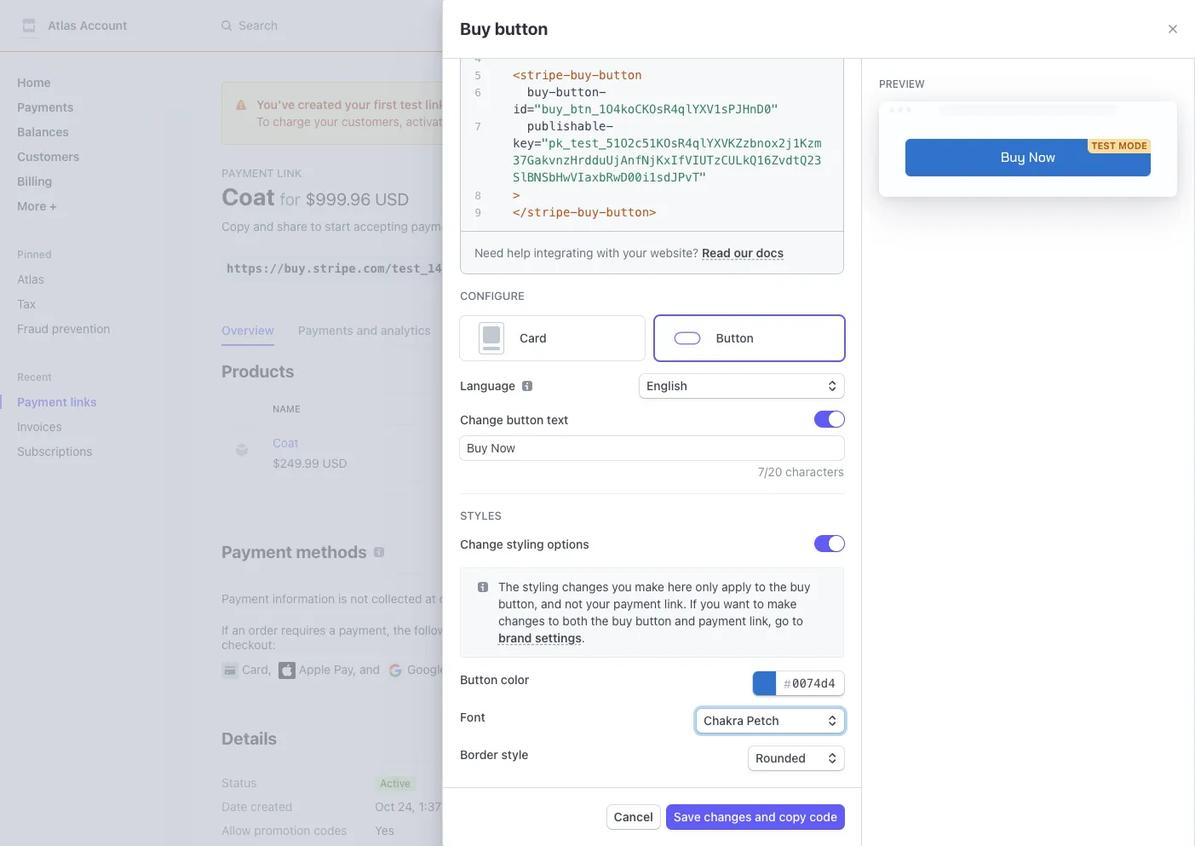 Task type: locate. For each thing, give the bounding box(es) containing it.
characters
[[786, 465, 845, 479]]

8
[[475, 189, 482, 202]]

with down 9 on the left top of page
[[468, 219, 491, 234]]

2 horizontal spatial payment
[[699, 614, 747, 628]]

atlas inside atlas account button
[[48, 18, 77, 32]]

1 vertical spatial business
[[941, 462, 990, 476]]

coat inside payment link coat for $999.96 usd
[[222, 182, 275, 211]]

1 horizontal spatial payments
[[298, 323, 354, 338]]

= for = "buy_btn_1o4kockosr4qlyxv1spjhnd0"
[[527, 102, 535, 116]]

verifying
[[526, 114, 574, 129], [863, 462, 910, 476]]

promotion
[[254, 823, 311, 838]]

0 horizontal spatial verifying
[[526, 114, 574, 129]]

1 horizontal spatial usd
[[375, 189, 409, 209]]

methods down "button,"
[[518, 623, 566, 638]]

link right using
[[872, 361, 901, 381]]

1 quantity from the left
[[513, 403, 563, 414]]

payment inside 'if an order requires a payment, the following payment methods are available at checkout:'
[[467, 623, 515, 638]]

0 horizontal spatial usd
[[323, 456, 347, 470]]

quantity down language
[[513, 403, 563, 414]]

1 horizontal spatial atlas
[[48, 18, 77, 32]]

2 horizontal spatial changes
[[704, 810, 752, 824]]

the down free.
[[591, 614, 609, 628]]

charge
[[273, 114, 311, 129]]

pay right google
[[450, 662, 470, 677]]

4 up 5
[[475, 52, 482, 64]]

for
[[280, 189, 301, 209], [758, 361, 781, 381]]

codes
[[314, 823, 347, 838]]

1 vertical spatial if
[[222, 623, 229, 638]]

status
[[222, 776, 257, 790]]

by
[[510, 114, 523, 129], [846, 462, 860, 476]]

0 vertical spatial card
[[520, 331, 547, 345]]

buy button up the <
[[460, 19, 548, 38]]

if inside 'if an order requires a payment, the following payment methods are available at checkout:'
[[222, 623, 229, 638]]

1 horizontal spatial copy
[[593, 261, 622, 275]]

1 vertical spatial buy
[[612, 614, 633, 628]]

0 vertical spatial atlas
[[48, 18, 77, 32]]

2 change from the top
[[460, 537, 504, 552]]

svg image for the styling changes you make here only apply to the buy button, and not your payment link. if you want to make changes to both the buy button and payment link, go to
[[478, 582, 488, 593]]

buy
[[460, 19, 491, 38], [778, 261, 799, 275]]

7
[[475, 120, 482, 133]]

buy button down docs
[[778, 261, 840, 275]]

0 horizontal spatial quantity
[[513, 403, 563, 414]]

to right apply
[[755, 580, 766, 594]]

svg image
[[761, 263, 771, 274], [478, 582, 488, 593]]

1 change from the top
[[460, 413, 504, 427]]

to left start
[[311, 219, 322, 234]]

link. down 'here'
[[665, 597, 687, 611]]

make
[[635, 580, 665, 594], [768, 597, 797, 611]]

quantity
[[513, 403, 563, 414], [640, 403, 690, 414]]

</
[[513, 205, 527, 219]]

svg image down docs
[[761, 263, 771, 274]]

if down only
[[690, 597, 697, 611]]

1 vertical spatial buy-
[[527, 85, 556, 99]]

svg image down the 'website?'
[[675, 263, 685, 274]]

1 horizontal spatial make
[[768, 597, 797, 611]]

1 horizontal spatial activate
[[974, 106, 1021, 120]]

,
[[268, 662, 272, 677], [353, 662, 356, 677]]

svg image inside buy button button
[[761, 263, 771, 274]]

balances
[[17, 124, 69, 139]]

payment inside payment link coat for $999.96 usd
[[222, 166, 274, 180]]

0 vertical spatial verifying
[[526, 114, 574, 129]]

buy- inside buy-button- id
[[527, 85, 556, 99]]

share
[[277, 219, 308, 234]]

integrating
[[534, 245, 594, 260]]

1 vertical spatial payments
[[298, 323, 354, 338]]

card down checkout:
[[242, 662, 268, 677]]

link. inside the styling changes you make here only apply to the buy button, and not your payment link. if you want to make changes to both the buy button and payment link, go to brand settings .
[[665, 597, 687, 611]]

changes
[[562, 580, 609, 594], [499, 614, 545, 628], [704, 810, 752, 824]]

> up </
[[513, 188, 520, 202]]

None text field
[[753, 672, 845, 696]]

the inside 'if an order requires a payment, the following payment methods are available at checkout:'
[[393, 623, 411, 638]]

the down collected
[[393, 623, 411, 638]]

code right copy
[[810, 810, 838, 824]]

0 vertical spatial link.
[[518, 219, 540, 234]]

quantity down english
[[640, 403, 690, 414]]

start
[[325, 219, 351, 234]]

1 horizontal spatial for
[[758, 361, 781, 381]]

1 horizontal spatial by
[[846, 462, 860, 476]]

to
[[311, 219, 322, 234], [755, 580, 766, 594], [753, 597, 765, 611], [548, 614, 560, 628], [793, 614, 804, 628]]

0 horizontal spatial payments
[[17, 100, 74, 114]]

payments up balances
[[17, 100, 74, 114]]

connecting inside charge your customers activate payments by verifying your business and connecting your bank account.
[[1017, 462, 1078, 476]]

1 horizontal spatial connecting
[[1017, 462, 1078, 476]]

= down you've created your first test link to charge your customers, activate payments by verifying your business and connecting your bank account.
[[535, 136, 542, 150]]

atlas inside atlas link
[[17, 272, 44, 286]]

subscriptions
[[17, 444, 93, 459]]

changes up both
[[562, 580, 609, 594]]

created
[[298, 97, 342, 112], [251, 799, 293, 814]]

1 horizontal spatial button
[[716, 331, 754, 345]]

0 vertical spatial bank
[[772, 114, 799, 129]]

billing
[[17, 174, 52, 188]]

0 vertical spatial business
[[605, 114, 653, 129]]

link up activate
[[426, 97, 446, 112]]

button up tips
[[716, 331, 754, 345]]

svg image right activate payments
[[1086, 108, 1096, 119]]

if left an
[[222, 623, 229, 638]]

created up promotion
[[251, 799, 293, 814]]

7/20
[[758, 465, 783, 479]]

0 horizontal spatial ,
[[268, 662, 272, 677]]

payment links link
[[10, 388, 150, 416]]

is up payment,
[[338, 592, 347, 606]]

coat
[[222, 182, 275, 211], [273, 436, 299, 450]]

card down configure
[[520, 331, 547, 345]]

buy up 5
[[460, 19, 491, 38]]

go
[[775, 614, 789, 628]]

with right "integrating"
[[597, 245, 620, 260]]

payments
[[1024, 106, 1079, 120], [453, 114, 507, 129], [411, 219, 465, 234], [789, 462, 843, 476]]

styling for the
[[523, 580, 559, 594]]

0 vertical spatial activate
[[974, 106, 1021, 120]]

bank inside you've created your first test link to charge your customers, activate payments by verifying your business and connecting your bank account.
[[772, 114, 799, 129]]

= for =
[[535, 136, 542, 150]]

copy inside button
[[593, 261, 622, 275]]

1 horizontal spatial quantity
[[640, 403, 690, 414]]

english
[[647, 379, 688, 393]]

usd right $249.99 in the left of the page
[[323, 456, 347, 470]]

activate
[[974, 106, 1021, 120], [742, 462, 786, 476]]

atlas down pinned
[[17, 272, 44, 286]]

created up 'charge'
[[298, 97, 342, 112]]

"pk_test_51o2c51kosr4qlyxvkzzbnox2j1kzm 37gakvnzhrdduujanfnjkxifviutzculkq16zvdtq23 slbnsbhwviaxbrwd00i1sdjpvt"
[[513, 136, 822, 184]]

more button
[[10, 192, 174, 220]]

copy and share to start accepting payments with this link.
[[222, 219, 540, 234]]

0 vertical spatial copy
[[222, 219, 250, 234]]

brand
[[499, 631, 532, 645]]

, right apple
[[353, 662, 356, 677]]

1 vertical spatial styling
[[523, 580, 559, 594]]

1 vertical spatial 4
[[513, 439, 521, 453]]

for down link
[[280, 189, 301, 209]]

payment up information
[[222, 542, 292, 562]]

adjustable quantity
[[576, 403, 690, 414]]

not up payment,
[[351, 592, 368, 606]]

payment for payment link coat for $999.96 usd
[[222, 166, 274, 180]]

= up key
[[527, 102, 535, 116]]

1 horizontal spatial payment
[[614, 597, 661, 611]]

1 horizontal spatial verifying
[[863, 462, 910, 476]]

0 horizontal spatial not
[[351, 592, 368, 606]]

0 vertical spatial 4
[[475, 52, 482, 64]]

save changes and copy code button
[[667, 805, 845, 829]]

search
[[239, 18, 278, 32]]

accepting
[[354, 219, 408, 234]]

if inside the styling changes you make here only apply to the buy button, and not your payment link. if you want to make changes to both the buy button and payment link, go to brand settings .
[[690, 597, 697, 611]]

1 horizontal spatial link.
[[665, 597, 687, 611]]

"buy_btn_1o4kockosr4qlyxv1spjhnd0"
[[535, 102, 779, 116]]

1 is from the left
[[338, 592, 347, 606]]

is right total
[[575, 592, 584, 606]]

payments inside charge your customers activate payments by verifying your business and connecting your bank account.
[[789, 462, 843, 476]]

to
[[257, 114, 270, 129]]

qr code button
[[668, 257, 747, 280]]

0 vertical spatial styling
[[507, 537, 544, 552]]

border
[[460, 748, 498, 762]]

0 horizontal spatial buy button
[[460, 19, 548, 38]]

payments inside "link"
[[17, 100, 74, 114]]

1 vertical spatial account.
[[772, 479, 819, 493]]

change down language
[[460, 413, 504, 427]]

and inside payments and analytics button
[[357, 323, 378, 338]]

button for button color
[[460, 673, 498, 687]]

0 vertical spatial if
[[690, 597, 697, 611]]

0 horizontal spatial copy
[[222, 219, 250, 234]]

make up go
[[768, 597, 797, 611]]

1 vertical spatial change
[[460, 537, 504, 552]]

1 vertical spatial bank
[[742, 479, 768, 493]]

payment
[[614, 597, 661, 611], [699, 614, 747, 628], [467, 623, 515, 638]]

svg image left the
[[478, 582, 488, 593]]

payment methods
[[222, 542, 367, 562]]

changes inside button
[[704, 810, 752, 824]]

svg image for qr code
[[675, 263, 685, 274]]

button
[[716, 331, 754, 345], [460, 673, 498, 687]]

1 horizontal spatial not
[[565, 597, 583, 611]]

1 horizontal spatial 4
[[513, 439, 521, 453]]

by up key
[[510, 114, 523, 129]]

1 horizontal spatial pay
[[450, 662, 470, 677]]

buy down free.
[[612, 614, 633, 628]]

0 horizontal spatial for
[[280, 189, 301, 209]]

the styling changes you make here only apply to the buy button, and not your payment link. if you want to make changes to both the buy button and payment link, go to brand settings .
[[499, 580, 811, 645]]

1 , from the left
[[268, 662, 272, 677]]

coat down to at the top of page
[[222, 182, 275, 211]]

usd up accepting
[[375, 189, 409, 209]]

at right available
[[641, 623, 651, 638]]

card ,
[[242, 662, 272, 677]]

changes right save
[[704, 810, 752, 824]]

created inside you've created your first test link to charge your customers, activate payments by verifying your business and connecting your bank account.
[[298, 97, 342, 112]]

4 down "change button text"
[[513, 439, 521, 453]]

coat up $249.99 in the left of the page
[[273, 436, 299, 450]]

by down the customers
[[846, 462, 860, 476]]

text
[[547, 413, 569, 427]]

and inside charge your customers activate payments by verifying your business and connecting your bank account.
[[993, 462, 1013, 476]]

< stripe-buy-button
[[513, 68, 642, 82]]

copy left "share"
[[222, 219, 250, 234]]

payments inside you've created your first test link to charge your customers, activate payments by verifying your business and connecting your bank account.
[[453, 114, 507, 129]]

for right tips
[[758, 361, 781, 381]]

1 vertical spatial changes
[[499, 614, 545, 628]]

1 horizontal spatial business
[[941, 462, 990, 476]]

not up both
[[565, 597, 583, 611]]

0 vertical spatial by
[[510, 114, 523, 129]]

the
[[769, 580, 787, 594], [526, 592, 544, 606], [591, 614, 609, 628], [393, 623, 411, 638]]

svg image down need help integrating with your website? read our docs
[[641, 263, 651, 274]]

methods inside 'if an order requires a payment, the following payment methods are available at checkout:'
[[518, 623, 566, 638]]

button,
[[499, 597, 538, 611]]

to up settings
[[548, 614, 560, 628]]

2 vertical spatial buy-
[[578, 205, 606, 219]]

0 vertical spatial usd
[[375, 189, 409, 209]]

0 vertical spatial for
[[280, 189, 301, 209]]

payments for payments and analytics
[[298, 323, 354, 338]]

1 vertical spatial for
[[758, 361, 781, 381]]

1 vertical spatial =
[[535, 136, 542, 150]]

1 horizontal spatial with
[[597, 245, 620, 260]]

payments inside button
[[298, 323, 354, 338]]

invoices
[[17, 419, 62, 434]]

link.
[[518, 219, 540, 234], [665, 597, 687, 611]]

svg image inside qr code button
[[675, 263, 685, 274]]

svg image down "integrating"
[[576, 263, 586, 274]]

stripe- up "integrating"
[[527, 205, 578, 219]]

link. down </
[[518, 219, 540, 234]]

buy button
[[460, 19, 548, 38], [778, 261, 840, 275]]

0 horizontal spatial 4
[[475, 52, 482, 64]]

payments right overview button
[[298, 323, 354, 338]]

payment up an
[[222, 592, 269, 606]]

card for card
[[520, 331, 547, 345]]

1 vertical spatial make
[[768, 597, 797, 611]]

analytics
[[381, 323, 431, 338]]

payment left link
[[222, 166, 274, 180]]

1 horizontal spatial changes
[[562, 580, 609, 594]]

tab list
[[222, 319, 1128, 346]]

payment information is not collected at checkout when the total is free.
[[222, 592, 612, 606]]

methods up information
[[296, 542, 367, 562]]

make left 'here'
[[635, 580, 665, 594]]

svg image
[[1086, 108, 1096, 119], [576, 263, 586, 274], [641, 263, 651, 274], [675, 263, 685, 274]]

1 vertical spatial link.
[[665, 597, 687, 611]]

you down only
[[701, 597, 721, 611]]

business inside you've created your first test link to charge your customers, activate payments by verifying your business and connecting your bank account.
[[605, 114, 653, 129]]

1 vertical spatial connecting
[[1017, 462, 1078, 476]]

you up available
[[612, 580, 632, 594]]

bank inside charge your customers activate payments by verifying your business and connecting your bank account.
[[742, 479, 768, 493]]

styling left options
[[507, 537, 544, 552]]

0 horizontal spatial connecting
[[680, 114, 742, 129]]

1 horizontal spatial methods
[[518, 623, 566, 638]]

collected
[[372, 592, 422, 606]]

1 pay from the left
[[334, 662, 353, 677]]

with
[[468, 219, 491, 234], [597, 245, 620, 260]]

1 vertical spatial coat
[[273, 436, 299, 450]]

payment down want
[[699, 614, 747, 628]]

buy- for < stripe-buy-button
[[571, 68, 599, 82]]

stripe- up buy-button- id
[[520, 68, 571, 82]]

svg image inside copy button
[[576, 263, 586, 274]]

1 vertical spatial buy
[[778, 261, 799, 275]]

at up following
[[426, 592, 436, 606]]

1 vertical spatial activate
[[742, 462, 786, 476]]

None text field
[[460, 436, 845, 460]]

0 vertical spatial link
[[426, 97, 446, 112]]

usd inside payment link coat for $999.96 usd
[[375, 189, 409, 209]]

changes down "button,"
[[499, 614, 545, 628]]

0 vertical spatial buy
[[791, 580, 811, 594]]

0 vertical spatial buy-
[[571, 68, 599, 82]]

buy down docs
[[778, 261, 799, 275]]

total
[[547, 592, 572, 606]]

payment down when
[[467, 623, 515, 638]]

0 vertical spatial code
[[712, 261, 740, 275]]

prevention
[[52, 321, 110, 336]]

copy down need help integrating with your website? read our docs
[[593, 261, 622, 275]]

0 horizontal spatial bank
[[742, 479, 768, 493]]

buy button button
[[754, 257, 846, 280]]

code down the read
[[712, 261, 740, 275]]

cancel
[[614, 810, 654, 824]]

2 pay from the left
[[450, 662, 470, 677]]

9
[[475, 206, 482, 219]]

0 vertical spatial change
[[460, 413, 504, 427]]

0 vertical spatial created
[[298, 97, 342, 112]]

37gakvnzhrdduujanfnjkxifviutzculkq16zvdtq23
[[513, 154, 822, 167]]

created for you've
[[298, 97, 342, 112]]

0 horizontal spatial activate
[[742, 462, 786, 476]]

pinned element
[[10, 265, 174, 343]]

0 horizontal spatial at
[[426, 592, 436, 606]]

date created
[[222, 799, 293, 814]]

1 horizontal spatial created
[[298, 97, 342, 112]]

0 horizontal spatial svg image
[[478, 582, 488, 593]]

card
[[520, 331, 547, 345], [242, 662, 268, 677]]

pay right apple
[[334, 662, 353, 677]]

<
[[513, 68, 520, 82]]

1 horizontal spatial >
[[650, 205, 657, 219]]

1 horizontal spatial at
[[641, 623, 651, 638]]

styling inside the styling changes you make here only apply to the buy button, and not your payment link. if you want to make changes to both the buy button and payment link, go to brand settings .
[[523, 580, 559, 594]]

tab list containing overview
[[222, 319, 1128, 346]]

1 vertical spatial copy
[[593, 261, 622, 275]]

1 vertical spatial buy button
[[778, 261, 840, 275]]

usd
[[375, 189, 409, 209], [323, 456, 347, 470]]

0 horizontal spatial created
[[251, 799, 293, 814]]

"pk_test_51o2c51kosr4qlyxvkzzbnox2j1kzm
[[542, 136, 822, 150]]

is
[[338, 592, 347, 606], [575, 592, 584, 606]]

1 horizontal spatial you
[[701, 597, 721, 611]]

atlas left account
[[48, 18, 77, 32]]

svg image inside "activate payments" link
[[1086, 108, 1096, 119]]

home link
[[10, 68, 174, 96]]

payment up available
[[614, 597, 661, 611]]

0 horizontal spatial link
[[426, 97, 446, 112]]

1 vertical spatial card
[[242, 662, 268, 677]]

card for card ,
[[242, 662, 268, 677]]

0 horizontal spatial changes
[[499, 614, 545, 628]]

1 vertical spatial code
[[810, 810, 838, 824]]

payment up invoices
[[17, 395, 67, 409]]

balances link
[[10, 118, 174, 146]]

payment inside payment links link
[[17, 395, 67, 409]]

0 vertical spatial make
[[635, 580, 665, 594]]

buy right apply
[[791, 580, 811, 594]]

, down checkout:
[[268, 662, 272, 677]]

buy- for </ stripe-buy-button >
[[578, 205, 606, 219]]

svg image for activate payments
[[1086, 108, 1096, 119]]

change down styles
[[460, 537, 504, 552]]

button left color
[[460, 673, 498, 687]]

1 horizontal spatial if
[[690, 597, 697, 611]]

and inside the save changes and copy code button
[[755, 810, 776, 824]]

styling up "button,"
[[523, 580, 559, 594]]

> up the 'website?'
[[650, 205, 657, 219]]



Task type: vqa. For each thing, say whether or not it's contained in the screenshot.
ENABLE link for Facilitate
no



Task type: describe. For each thing, give the bounding box(es) containing it.
recent
[[17, 371, 52, 384]]

Search search field
[[211, 10, 692, 41]]

1 vertical spatial link
[[872, 361, 901, 381]]

0 horizontal spatial make
[[635, 580, 665, 594]]

styling for change
[[507, 537, 544, 552]]

payment links
[[17, 395, 97, 409]]

verifying inside charge your customers activate payments by verifying your business and connecting your bank account.
[[863, 462, 910, 476]]

checkout
[[439, 592, 490, 606]]

payment for payment information is not collected at checkout when the total is free.
[[222, 592, 269, 606]]

english button
[[640, 374, 845, 398]]

svg image for buy button
[[761, 263, 771, 274]]

button-
[[556, 85, 606, 99]]

stripe- for <
[[520, 68, 571, 82]]

0 vertical spatial at
[[426, 592, 436, 606]]

following
[[414, 623, 464, 638]]

our
[[734, 245, 753, 260]]

the
[[499, 580, 520, 594]]

payment for payment methods
[[222, 542, 292, 562]]

payments link
[[10, 93, 174, 121]]

the up go
[[769, 580, 787, 594]]

allow
[[222, 823, 251, 838]]

publishable- key
[[513, 119, 614, 150]]

stripe- for </
[[527, 205, 578, 219]]

2 quantity from the left
[[640, 403, 690, 414]]

1 vertical spatial you
[[701, 597, 721, 611]]

atlas account button
[[17, 14, 144, 38]]

want
[[724, 597, 750, 611]]

yes
[[375, 823, 395, 838]]

customers
[[17, 149, 80, 164]]

1 horizontal spatial preview
[[880, 78, 926, 90]]

atlas account
[[48, 18, 127, 32]]

links
[[70, 395, 97, 409]]

created for date
[[251, 799, 293, 814]]

1 horizontal spatial code
[[810, 810, 838, 824]]

by inside you've created your first test link to charge your customers, activate payments by verifying your business and connecting your bank account.
[[510, 114, 523, 129]]

activate payments
[[974, 106, 1079, 120]]

to right go
[[793, 614, 804, 628]]

overview button
[[222, 319, 285, 346]]

at inside 'if an order requires a payment, the following payment methods are available at checkout:'
[[641, 623, 651, 638]]

0 horizontal spatial >
[[513, 188, 520, 202]]

copy button
[[569, 257, 629, 280]]

docs
[[756, 245, 784, 260]]

1:37
[[419, 799, 442, 814]]

account. inside charge your customers activate payments by verifying your business and connecting your bank account.
[[772, 479, 819, 493]]

brand settings link
[[499, 631, 582, 645]]

https://buy.stripe.com/test_14k7ub7bkdkffru4gg button
[[227, 260, 557, 277]]

active
[[380, 777, 411, 790]]

core navigation links element
[[10, 68, 174, 220]]

2 , from the left
[[353, 662, 356, 677]]

button inside button
[[802, 261, 840, 275]]

7/20 characters
[[758, 465, 845, 479]]

subscriptions link
[[10, 437, 150, 465]]

invoices link
[[10, 413, 150, 441]]

your inside the styling changes you make here only apply to the buy button, and not your payment link. if you want to make changes to both the buy button and payment link, go to brand settings .
[[586, 597, 611, 611]]

cancel button
[[607, 805, 660, 829]]

button for button
[[716, 331, 754, 345]]

1 vertical spatial preview
[[720, 631, 784, 650]]

adjustable
[[576, 403, 638, 414]]

</ stripe-buy-button >
[[513, 205, 657, 219]]

styles
[[460, 509, 502, 523]]

verifying inside you've created your first test link to charge your customers, activate payments by verifying your business and connecting your bank account.
[[526, 114, 574, 129]]

recent navigation links element
[[0, 370, 188, 465]]

2 is from the left
[[575, 592, 584, 606]]

activate payments link
[[968, 101, 1103, 125]]

color
[[501, 673, 530, 687]]

coat inside coat $249.99 usd
[[273, 436, 299, 450]]

google
[[407, 662, 447, 677]]

checkout:
[[222, 638, 276, 652]]

overview
[[222, 323, 274, 338]]

apple
[[299, 662, 331, 677]]

pinned
[[17, 248, 52, 261]]

0 vertical spatial with
[[468, 219, 491, 234]]

link
[[277, 166, 302, 180]]

business inside charge your customers activate payments by verifying your business and connecting your bank account.
[[941, 462, 990, 476]]

copy for copy
[[593, 261, 622, 275]]

change for change styling options
[[460, 537, 504, 552]]

pinned navigation links element
[[10, 247, 174, 343]]

1 horizontal spatial buy
[[791, 580, 811, 594]]

customers link
[[10, 142, 174, 170]]

an
[[232, 623, 245, 638]]

pay for google
[[450, 662, 470, 677]]

border style
[[460, 748, 529, 762]]

change styling options
[[460, 537, 590, 552]]

payments and analytics button
[[298, 319, 441, 346]]

account. inside you've created your first test link to charge your customers, activate payments by verifying your business and connecting your bank account.
[[802, 114, 850, 129]]

you've created your first test link to charge your customers, activate payments by verifying your business and connecting your bank account.
[[257, 97, 850, 129]]

0 horizontal spatial methods
[[296, 542, 367, 562]]

qr
[[692, 261, 709, 275]]

0 horizontal spatial buy
[[460, 19, 491, 38]]

more
[[17, 199, 49, 213]]

font
[[460, 710, 486, 725]]

tax link
[[10, 290, 174, 318]]

oct 24, 1:37 pm
[[375, 799, 463, 814]]

you've
[[257, 97, 295, 112]]

using
[[785, 361, 829, 381]]

= "buy_btn_1o4kockosr4qlyxv1spjhnd0"
[[527, 102, 779, 116]]

recent element
[[0, 388, 188, 465]]

need
[[475, 245, 504, 260]]

1 vertical spatial >
[[650, 205, 657, 219]]

are
[[569, 623, 587, 638]]

and inside you've created your first test link to charge your customers, activate payments by verifying your business and connecting your bank account.
[[656, 114, 677, 129]]

available
[[590, 623, 638, 638]]

style
[[502, 748, 529, 762]]

pay for apple
[[334, 662, 353, 677]]

copy for copy and share to start accepting payments with this link.
[[222, 219, 250, 234]]

configure
[[460, 289, 525, 303]]

5
[[475, 69, 482, 82]]

link,
[[750, 614, 772, 628]]

when
[[493, 592, 523, 606]]

0 vertical spatial changes
[[562, 580, 609, 594]]

help
[[507, 245, 531, 260]]

read
[[702, 245, 731, 260]]

button color
[[460, 673, 530, 687]]

link inside you've created your first test link to charge your customers, activate payments by verifying your business and connecting your bank account.
[[426, 97, 446, 112]]

options
[[547, 537, 590, 552]]

change for change button text
[[460, 413, 504, 427]]

atlas for atlas account
[[48, 18, 77, 32]]

svg image for copy
[[576, 263, 586, 274]]

read our docs link
[[702, 245, 784, 260]]

charge your customers activate payments by verifying your business and connecting your bank account.
[[742, 441, 1106, 493]]

to up link,
[[753, 597, 765, 611]]

settings
[[535, 631, 582, 645]]

copy
[[779, 810, 807, 824]]

date
[[222, 799, 247, 814]]

connecting inside you've created your first test link to charge your customers, activate payments by verifying your business and connecting your bank account.
[[680, 114, 742, 129]]

0 vertical spatial you
[[612, 580, 632, 594]]

details
[[222, 729, 277, 748]]

fraud
[[17, 321, 49, 336]]

pm
[[445, 799, 463, 814]]

for inside payment link coat for $999.96 usd
[[280, 189, 301, 209]]

tips for using your link
[[720, 361, 901, 381]]

buy inside button
[[778, 261, 799, 275]]

usd inside coat $249.99 usd
[[323, 456, 347, 470]]

first
[[374, 97, 397, 112]]

account
[[80, 18, 127, 32]]

home
[[17, 75, 51, 89]]

only
[[696, 580, 719, 594]]

this
[[495, 219, 515, 234]]

payments for payments
[[17, 100, 74, 114]]

need help integrating with your website? read our docs
[[475, 245, 784, 260]]

the left total
[[526, 592, 544, 606]]

atlas for atlas
[[17, 272, 44, 286]]

0 horizontal spatial link.
[[518, 219, 540, 234]]

payment link coat for $999.96 usd
[[222, 166, 409, 211]]

button inside the styling changes you make here only apply to the buy button, and not your payment link. if you want to make changes to both the buy button and payment link, go to brand settings .
[[636, 614, 672, 628]]

activate
[[406, 114, 450, 129]]

payment for payment links
[[17, 395, 67, 409]]

0 horizontal spatial code
[[712, 261, 740, 275]]

test
[[400, 97, 423, 112]]

.
[[582, 631, 585, 645]]

apply
[[722, 580, 752, 594]]

buy button inside button
[[778, 261, 840, 275]]

$249.99
[[273, 456, 319, 470]]

activate inside charge your customers activate payments by verifying your business and connecting your bank account.
[[742, 462, 786, 476]]

billing link
[[10, 167, 174, 195]]

not inside the styling changes you make here only apply to the buy button, and not your payment link. if you want to make changes to both the buy button and payment link, go to brand settings .
[[565, 597, 583, 611]]

by inside charge your customers activate payments by verifying your business and connecting your bank account.
[[846, 462, 860, 476]]



